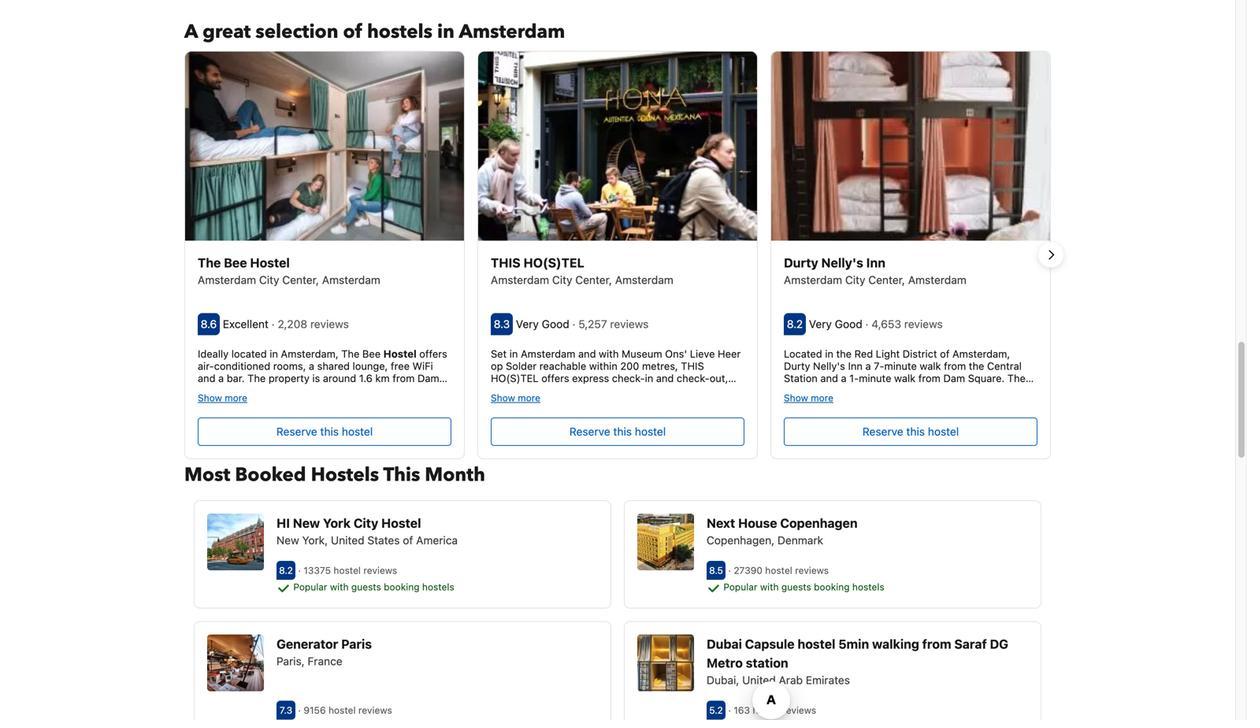 Task type: locate. For each thing, give the bounding box(es) containing it.
very for nelly's
[[809, 317, 832, 330]]

bee up excellent
[[224, 255, 247, 270]]

0 vertical spatial 8.2
[[787, 317, 803, 330]]

hostel up 8.6 excellent 2,208 reviews
[[250, 255, 290, 270]]

1 dam from the left
[[418, 372, 439, 384]]

13375
[[304, 565, 331, 576]]

8.2 inside "element"
[[279, 565, 293, 576]]

5min
[[839, 637, 869, 652]]

1 horizontal spatial reserve this hostel
[[570, 425, 666, 438]]

1 vertical spatial scored 8.2 element
[[277, 561, 295, 580]]

8.2 inside durty nelly's inn "section"
[[787, 317, 803, 330]]

1 horizontal spatial rated very good element
[[809, 317, 866, 330]]

1 horizontal spatial dam
[[944, 372, 965, 384]]

of right district
[[940, 348, 950, 360]]

0 horizontal spatial booking
[[384, 582, 420, 593]]

rated very good element inside durty nelly's inn "section"
[[809, 317, 866, 330]]

the bee hostel image
[[185, 51, 464, 241]]

property types region
[[172, 51, 1064, 519]]

1 horizontal spatial united
[[742, 674, 776, 687]]

hostels
[[367, 19, 433, 45], [422, 582, 454, 593], [852, 582, 885, 593]]

amsterdam, inside the bee hostel section
[[281, 348, 339, 360]]

2 good from the left
[[835, 317, 863, 330]]

scored 8.2 element for very good
[[784, 313, 806, 335]]

km right "1.6" at bottom
[[375, 372, 390, 384]]

1 horizontal spatial more
[[518, 392, 541, 404]]

amsterdam, up rooms, on the left
[[281, 348, 339, 360]]

york
[[323, 516, 351, 531]]

reserve this hostel link
[[198, 418, 451, 446], [491, 418, 745, 446], [784, 418, 1038, 446]]

scored 7.3 element
[[277, 701, 295, 720]]

1 horizontal spatial popular
[[724, 582, 758, 593]]

1 horizontal spatial inn
[[866, 255, 886, 270]]

7.3
[[280, 705, 292, 716]]

0 vertical spatial bee
[[224, 255, 247, 270]]

durty inside located in the red light district of amsterdam, durty nelly's inn a 7-minute walk from the central station and a 1-minute walk from dam square. the property is close to several well-known attractions. guests can have a cocktail at the bar and enjoy on food and drinks.
[[784, 360, 810, 372]]

show more for this
[[491, 392, 541, 404]]

next house copenhagen image
[[637, 514, 694, 571]]

guests for denmark
[[782, 582, 811, 593]]

artis
[[329, 409, 351, 421]]

of right "states"
[[403, 534, 413, 547]]

0 horizontal spatial inn
[[848, 360, 863, 372]]

reviews right 2,208
[[310, 317, 349, 330]]

2 horizontal spatial in
[[825, 348, 834, 360]]

2 horizontal spatial of
[[940, 348, 950, 360]]

1 horizontal spatial show
[[491, 392, 515, 404]]

red
[[855, 348, 873, 360]]

1 rated very good element from the left
[[516, 317, 572, 330]]

a
[[309, 360, 314, 372], [866, 360, 871, 372], [218, 372, 224, 384], [841, 372, 847, 384], [865, 397, 871, 409], [721, 483, 727, 495]]

around
[[323, 372, 356, 384]]

1 vertical spatial united
[[742, 674, 776, 687]]

durty inside durty nelly's inn amsterdam city center, amsterdam
[[784, 255, 818, 270]]

the
[[198, 255, 221, 270], [341, 348, 360, 360], [248, 372, 266, 384], [1008, 372, 1026, 384], [304, 397, 322, 409]]

hostel up 'free'
[[383, 348, 417, 360]]

show more button inside durty nelly's inn "section"
[[784, 392, 834, 404]]

this inside the bee hostel section
[[320, 425, 339, 438]]

3 show more from the left
[[784, 392, 834, 404]]

central
[[987, 360, 1022, 372]]

from 15,039 reviews element for 5.2
[[728, 705, 819, 716]]

walk up 'several' in the right of the page
[[894, 372, 916, 384]]

show more button down station
[[784, 392, 834, 404]]

all
[[627, 495, 638, 507]]

0 horizontal spatial 8.2
[[279, 565, 293, 576]]

1 vertical spatial bee
[[362, 348, 381, 360]]

beurs
[[296, 385, 323, 396]]

city up 8.3 very good 5,257 reviews
[[552, 273, 572, 286]]

show down scored 8.3 element
[[491, 392, 515, 404]]

lounge,
[[353, 360, 388, 372]]

reserve for hostel
[[276, 425, 317, 438]]

the up '1.9'
[[248, 372, 266, 384]]

from 15,039 reviews element containing 27390 hostel reviews
[[728, 565, 832, 576]]

0 horizontal spatial walk
[[894, 372, 916, 384]]

this up also have a city view. at this ho(s)tel all rooms are equipped with bed linen and towels.
[[613, 425, 632, 438]]

more for hostel
[[225, 392, 247, 404]]

from 15,039 reviews element for 8.2
[[298, 565, 400, 576]]

with down 13375 hostel reviews
[[330, 582, 349, 593]]

show more inside this ho(s)tel section
[[491, 392, 541, 404]]

center, inside the bee hostel amsterdam city center, amsterdam
[[282, 273, 319, 286]]

next image
[[1042, 246, 1061, 265]]

center, for durty nelly's inn
[[869, 273, 905, 286]]

equipped
[[691, 495, 736, 507]]

reviews down denmark
[[795, 565, 829, 576]]

show down station
[[784, 392, 808, 404]]

1 horizontal spatial this
[[613, 425, 632, 438]]

2 popular with guests booking hostels from the left
[[721, 582, 885, 593]]

this inside also have a city view. at this ho(s)tel all rooms are equipped with bed linen and towels.
[[551, 495, 574, 507]]

from 15,039 reviews element containing 13375 hostel reviews
[[298, 565, 400, 576]]

more for amsterdam
[[518, 392, 541, 404]]

reserve down metres
[[276, 425, 317, 438]]

9156 hostel reviews
[[301, 705, 395, 716]]

1 horizontal spatial show more button
[[491, 392, 541, 404]]

booking down "states"
[[384, 582, 420, 593]]

the left the red
[[836, 348, 852, 360]]

2 very from the left
[[809, 317, 832, 330]]

3 center, from the left
[[869, 273, 905, 286]]

hostel inside this ho(s)tel section
[[635, 425, 666, 438]]

0 horizontal spatial good
[[542, 317, 569, 330]]

reserve this hostel up also have a city view. at this ho(s)tel all rooms are equipped with bed linen and towels.
[[570, 425, 666, 438]]

show more button for durty
[[784, 392, 834, 404]]

1 good from the left
[[542, 317, 569, 330]]

nelly's down 'located'
[[813, 360, 845, 372]]

center, inside this ho(s)tel amsterdam city center, amsterdam
[[575, 273, 612, 286]]

from 15,039 reviews element down denmark
[[728, 565, 832, 576]]

is left set
[[218, 409, 226, 421]]

the up square.
[[969, 360, 984, 372]]

new
[[293, 516, 320, 531], [277, 534, 299, 547]]

3 this from the left
[[907, 425, 925, 438]]

1 vertical spatial minute
[[859, 372, 892, 384]]

0 horizontal spatial center,
[[282, 273, 319, 286]]

1 this from the left
[[320, 425, 339, 438]]

popular for house
[[724, 582, 758, 593]]

the down well- on the right of page
[[926, 397, 941, 409]]

show inside this ho(s)tel section
[[491, 392, 515, 404]]

amsterdam,
[[281, 348, 339, 360], [953, 348, 1010, 360]]

27390
[[734, 565, 763, 576]]

united inside hi new york city hostel new york, united states of america
[[331, 534, 365, 547]]

reserve this hostel down artis
[[276, 425, 373, 438]]

0 horizontal spatial km
[[254, 385, 268, 396]]

this ho(s)tel link
[[491, 253, 745, 272]]

0 vertical spatial ho(s)tel
[[524, 255, 584, 270]]

a left 7-
[[866, 360, 871, 372]]

located
[[784, 348, 822, 360]]

new up york,
[[293, 516, 320, 531]]

2 horizontal spatial show more button
[[784, 392, 834, 404]]

metres
[[268, 409, 301, 421]]

guests for hostel
[[351, 582, 381, 593]]

from 15,039 reviews element containing 163 hostel reviews
[[728, 705, 819, 716]]

several
[[879, 385, 913, 396]]

reserve this hostel link inside this ho(s)tel section
[[491, 418, 745, 446]]

good inside this ho(s)tel section
[[542, 317, 569, 330]]

this inside this ho(s)tel section
[[613, 425, 632, 438]]

from down 'free'
[[393, 372, 415, 384]]

0 vertical spatial inn
[[866, 255, 886, 270]]

have down close
[[840, 397, 863, 409]]

1 reserve this hostel from the left
[[276, 425, 373, 438]]

1 show from the left
[[198, 392, 222, 404]]

0 horizontal spatial reserve
[[276, 425, 317, 438]]

0 vertical spatial durty
[[784, 255, 818, 270]]

the bee hostel link
[[198, 253, 451, 272]]

hi new york city hostel image
[[207, 514, 264, 571]]

ho(s)tel
[[524, 255, 584, 270], [577, 495, 624, 507]]

1 horizontal spatial reserve this hostel link
[[491, 418, 745, 446]]

city up "states"
[[354, 516, 378, 531]]

the up shared on the left of page
[[341, 348, 360, 360]]

this inside durty nelly's inn "section"
[[907, 425, 925, 438]]

inn up the 8.2 very good 4,653 reviews at the top
[[866, 255, 886, 270]]

1 horizontal spatial booking
[[814, 582, 850, 593]]

arab
[[779, 674, 803, 687]]

guests
[[784, 397, 817, 409]]

amsterdam, up square.
[[953, 348, 1010, 360]]

show more down station
[[784, 392, 834, 404]]

rated very good element for inn
[[809, 317, 866, 330]]

reserve this hostel inside durty nelly's inn "section"
[[863, 425, 959, 438]]

1 durty from the top
[[784, 255, 818, 270]]

1 vertical spatial durty
[[784, 360, 810, 372]]

good inside durty nelly's inn "section"
[[835, 317, 863, 330]]

rated very good element up the red
[[809, 317, 866, 330]]

2 horizontal spatial more
[[811, 392, 834, 404]]

1 horizontal spatial very
[[809, 317, 832, 330]]

have inside located in the red light district of amsterdam, durty nelly's inn a 7-minute walk from the central station and a 1-minute walk from dam square. the property is close to several well-known attractions. guests can have a cocktail at the bar and enjoy on food and drinks.
[[840, 397, 863, 409]]

0 vertical spatial have
[[840, 397, 863, 409]]

scored 8.2 element
[[784, 313, 806, 335], [277, 561, 295, 580]]

united inside dubai capsule hostel 5min walking from saraf dg metro station dubai, united arab emirates
[[742, 674, 776, 687]]

3 reserve from the left
[[863, 425, 904, 438]]

very inside durty nelly's inn "section"
[[809, 317, 832, 330]]

more inside durty nelly's inn "section"
[[811, 392, 834, 404]]

show more button for this
[[491, 392, 541, 404]]

reserve inside the bee hostel section
[[276, 425, 317, 438]]

rated very good element
[[516, 317, 572, 330], [809, 317, 866, 330]]

2 popular from the left
[[724, 582, 758, 593]]

2 this from the left
[[613, 425, 632, 438]]

0 vertical spatial nelly's
[[821, 255, 863, 270]]

0 horizontal spatial of
[[343, 19, 362, 45]]

1 horizontal spatial center,
[[575, 273, 612, 286]]

shared
[[317, 360, 350, 372]]

1 reserve this hostel link from the left
[[198, 418, 451, 446]]

from 15,039 reviews element down 'arab'
[[728, 705, 819, 716]]

2 horizontal spatial property
[[784, 385, 825, 396]]

from left saraf
[[922, 637, 951, 652]]

center, down the bee hostel link
[[282, 273, 319, 286]]

1 horizontal spatial amsterdam,
[[953, 348, 1010, 360]]

1 reserve from the left
[[276, 425, 317, 438]]

reviews
[[310, 317, 349, 330], [610, 317, 649, 330], [904, 317, 943, 330], [364, 565, 397, 576], [795, 565, 829, 576], [358, 705, 392, 716], [783, 705, 816, 716]]

reserve up also have a city view. at this ho(s)tel all rooms are equipped with bed linen and towels.
[[570, 425, 610, 438]]

1 show more from the left
[[198, 392, 247, 404]]

2 horizontal spatial with
[[760, 582, 779, 593]]

city
[[259, 273, 279, 286], [552, 273, 572, 286], [845, 273, 866, 286], [354, 516, 378, 531]]

1 horizontal spatial property
[[325, 397, 366, 409]]

0 vertical spatial walk
[[920, 360, 941, 372]]

2 vertical spatial of
[[403, 534, 413, 547]]

nelly's
[[821, 255, 863, 270], [813, 360, 845, 372]]

city inside the bee hostel amsterdam city center, amsterdam
[[259, 273, 279, 286]]

from up known at bottom right
[[944, 360, 966, 372]]

reserve this hostel inside this ho(s)tel section
[[570, 425, 666, 438]]

1.2
[[405, 385, 419, 396]]

this for inn
[[907, 425, 925, 438]]

2 horizontal spatial show more
[[784, 392, 834, 404]]

ho(s)tel inside this ho(s)tel amsterdam city center, amsterdam
[[524, 255, 584, 270]]

on
[[871, 409, 883, 421]]

and right bar
[[963, 397, 980, 409]]

bee
[[224, 255, 247, 270], [362, 348, 381, 360]]

from 15,039 reviews element containing 9156 hostel reviews
[[298, 705, 395, 716]]

center,
[[282, 273, 319, 286], [575, 273, 612, 286], [869, 273, 905, 286]]

0 horizontal spatial show
[[198, 392, 222, 404]]

1 vertical spatial this
[[551, 495, 574, 507]]

show down 'air-'
[[198, 392, 222, 404]]

generator
[[277, 637, 338, 652]]

paris,
[[277, 655, 305, 668]]

8.3 very good 5,257 reviews
[[494, 317, 652, 330]]

from 15,039 reviews element down france
[[298, 705, 395, 716]]

booking for denmark
[[814, 582, 850, 593]]

show
[[198, 392, 222, 404], [491, 392, 515, 404], [784, 392, 808, 404]]

0 vertical spatial minute
[[884, 360, 917, 372]]

scored 8.6 element
[[198, 313, 220, 335]]

1 booking from the left
[[384, 582, 420, 593]]

smoking
[[402, 397, 442, 409]]

2 reserve this hostel link from the left
[[491, 418, 745, 446]]

very up 'located'
[[809, 317, 832, 330]]

with for next house copenhagen
[[760, 582, 779, 593]]

1 horizontal spatial 8.2
[[787, 317, 803, 330]]

1 horizontal spatial of
[[403, 534, 413, 547]]

metro
[[707, 656, 743, 671]]

reviews right 5,257
[[610, 317, 649, 330]]

popular with guests booking hostels down 13375 hostel reviews
[[291, 582, 454, 593]]

show more up set
[[198, 392, 247, 404]]

0 horizontal spatial amsterdam,
[[281, 348, 339, 360]]

1 popular with guests booking hostels from the left
[[291, 582, 454, 593]]

0 horizontal spatial bee
[[224, 255, 247, 270]]

2 vertical spatial hostel
[[381, 516, 421, 531]]

0 horizontal spatial very
[[516, 317, 539, 330]]

0 horizontal spatial guests
[[351, 582, 381, 593]]

2 rated very good element from the left
[[809, 317, 866, 330]]

2 booking from the left
[[814, 582, 850, 593]]

1 horizontal spatial good
[[835, 317, 863, 330]]

durty nelly's inn image
[[771, 51, 1050, 241]]

popular down 13375
[[293, 582, 327, 593]]

0 horizontal spatial more
[[225, 392, 247, 404]]

good
[[542, 317, 569, 330], [835, 317, 863, 330]]

1 vertical spatial of
[[940, 348, 950, 360]]

1 more from the left
[[225, 392, 247, 404]]

month
[[425, 462, 485, 488]]

reserve this hostel inside the bee hostel section
[[276, 425, 373, 438]]

center, inside durty nelly's inn amsterdam city center, amsterdam
[[869, 273, 905, 286]]

0 vertical spatial this
[[491, 255, 521, 270]]

from 15,039 reviews element down hi new york city hostel new york, united states of america
[[298, 565, 400, 576]]

show more for the
[[198, 392, 247, 404]]

1 show more button from the left
[[198, 392, 247, 404]]

1 horizontal spatial the
[[926, 397, 941, 409]]

city inside durty nelly's inn amsterdam city center, amsterdam
[[845, 273, 866, 286]]

very right scored 8.3 element
[[516, 317, 539, 330]]

1 horizontal spatial reserve
[[570, 425, 610, 438]]

1 vertical spatial 8.2
[[279, 565, 293, 576]]

scored 8.5 element
[[707, 561, 726, 580]]

hostels for city
[[422, 582, 454, 593]]

house
[[738, 516, 777, 531]]

2 dam from the left
[[944, 372, 965, 384]]

offers
[[419, 348, 447, 360]]

0 horizontal spatial scored 8.2 element
[[277, 561, 295, 580]]

0 horizontal spatial united
[[331, 534, 365, 547]]

nelly's inside durty nelly's inn amsterdam city center, amsterdam
[[821, 255, 863, 270]]

reviews right 9156
[[358, 705, 392, 716]]

scored 8.2 element inside durty nelly's inn "section"
[[784, 313, 806, 335]]

1 vertical spatial ho(s)tel
[[577, 495, 624, 507]]

8.5
[[709, 565, 723, 576]]

are
[[673, 495, 688, 507]]

walking
[[872, 637, 919, 652]]

city up 8.6 excellent 2,208 reviews
[[259, 273, 279, 286]]

offers air-conditioned rooms, a shared lounge, free wifi and a bar. the property is around 1.6 km from dam square, 1.9 km from beurs van berlage and 1.2 km from rembrandtplein. the property is non-smoking and is set 200 metres from artis zoo.
[[198, 348, 447, 421]]

and inside also have a city view. at this ho(s)tel all rooms are equipped with bed linen and towels.
[[560, 507, 578, 519]]

0 horizontal spatial in
[[270, 348, 278, 360]]

1 popular from the left
[[293, 582, 327, 593]]

2 horizontal spatial center,
[[869, 273, 905, 286]]

and down at
[[911, 409, 928, 421]]

show inside the bee hostel section
[[198, 392, 222, 404]]

and
[[198, 372, 216, 384], [821, 372, 838, 384], [385, 385, 403, 396], [963, 397, 980, 409], [198, 409, 216, 421], [911, 409, 928, 421], [560, 507, 578, 519]]

show for the
[[198, 392, 222, 404]]

reviews down 'arab'
[[783, 705, 816, 716]]

dam down 'wifi'
[[418, 372, 439, 384]]

this up 8.3
[[491, 255, 521, 270]]

1 very from the left
[[516, 317, 539, 330]]

from 15,039 reviews element for 8.5
[[728, 565, 832, 576]]

amsterdam
[[459, 19, 565, 45], [198, 273, 256, 286], [322, 273, 381, 286], [491, 273, 549, 286], [615, 273, 674, 286], [784, 273, 842, 286], [908, 273, 967, 286]]

2 center, from the left
[[575, 273, 612, 286]]

booking down 27390 hostel reviews
[[814, 582, 850, 593]]

scored 8.2 element up 'located'
[[784, 313, 806, 335]]

0 horizontal spatial dam
[[418, 372, 439, 384]]

8.2 left 13375
[[279, 565, 293, 576]]

hostel down zoo.
[[342, 425, 373, 438]]

show more button for the
[[198, 392, 247, 404]]

paris
[[341, 637, 372, 652]]

2 horizontal spatial reserve this hostel link
[[784, 418, 1038, 446]]

show more inside durty nelly's inn "section"
[[784, 392, 834, 404]]

have up equipped
[[696, 483, 719, 495]]

2 reserve from the left
[[570, 425, 610, 438]]

1.6
[[359, 372, 373, 384]]

durty nelly's inn section
[[771, 51, 1051, 459]]

hostel
[[342, 425, 373, 438], [635, 425, 666, 438], [928, 425, 959, 438], [334, 565, 361, 576], [765, 565, 793, 576], [798, 637, 836, 652], [329, 705, 356, 716], [753, 705, 780, 716]]

set
[[229, 409, 244, 421]]

2 guests from the left
[[782, 582, 811, 593]]

2 reserve this hostel from the left
[[570, 425, 666, 438]]

with down city
[[491, 507, 511, 519]]

property down station
[[784, 385, 825, 396]]

3 show more button from the left
[[784, 392, 834, 404]]

popular with guests booking hostels for hostel
[[291, 582, 454, 593]]

minute down 7-
[[859, 372, 892, 384]]

nelly's inside located in the red light district of amsterdam, durty nelly's inn a 7-minute walk from the central station and a 1-minute walk from dam square. the property is close to several well-known attractions. guests can have a cocktail at the bar and enjoy on food and drinks.
[[813, 360, 845, 372]]

scored 8.3 element
[[491, 313, 513, 335]]

2 show more from the left
[[491, 392, 541, 404]]

inn inside durty nelly's inn amsterdam city center, amsterdam
[[866, 255, 886, 270]]

show more button inside the bee hostel section
[[198, 392, 247, 404]]

2 horizontal spatial show
[[784, 392, 808, 404]]

and right linen
[[560, 507, 578, 519]]

1 vertical spatial new
[[277, 534, 299, 547]]

rated excellent element
[[223, 317, 272, 330]]

denmark
[[778, 534, 823, 547]]

scored 5.2 element
[[707, 701, 726, 720]]

great
[[203, 19, 251, 45]]

property up artis
[[325, 397, 366, 409]]

show more for durty
[[784, 392, 834, 404]]

1 horizontal spatial with
[[491, 507, 511, 519]]

guests down 13375 hostel reviews
[[351, 582, 381, 593]]

1 guests from the left
[[351, 582, 381, 593]]

1 horizontal spatial have
[[840, 397, 863, 409]]

center, down durty nelly's inn link
[[869, 273, 905, 286]]

1 horizontal spatial guests
[[782, 582, 811, 593]]

2 horizontal spatial km
[[422, 385, 436, 396]]

popular with guests booking hostels
[[291, 582, 454, 593], [721, 582, 885, 593]]

in
[[437, 19, 455, 45], [270, 348, 278, 360], [825, 348, 834, 360]]

popular down 27390
[[724, 582, 758, 593]]

2 show from the left
[[491, 392, 515, 404]]

this down artis
[[320, 425, 339, 438]]

0 vertical spatial united
[[331, 534, 365, 547]]

this
[[320, 425, 339, 438], [613, 425, 632, 438], [907, 425, 925, 438]]

france
[[308, 655, 342, 668]]

1 horizontal spatial show more
[[491, 392, 541, 404]]

this ho(s)tel amsterdam city center, amsterdam
[[491, 255, 674, 286]]

also
[[674, 483, 693, 495]]

reserve this hostel for amsterdam
[[570, 425, 666, 438]]

2 durty from the top
[[784, 360, 810, 372]]

1 horizontal spatial bee
[[362, 348, 381, 360]]

this ho(s)tel section
[[477, 51, 758, 519]]

from up well- on the right of page
[[919, 372, 941, 384]]

0 horizontal spatial popular
[[293, 582, 327, 593]]

of
[[343, 19, 362, 45], [940, 348, 950, 360], [403, 534, 413, 547]]

show inside durty nelly's inn "section"
[[784, 392, 808, 404]]

reserve this hostel link down van
[[198, 418, 451, 446]]

towels.
[[581, 507, 614, 519]]

0 horizontal spatial this
[[320, 425, 339, 438]]

km up smoking
[[422, 385, 436, 396]]

1 vertical spatial inn
[[848, 360, 863, 372]]

city inside hi new york city hostel new york, united states of america
[[354, 516, 378, 531]]

2 amsterdam, from the left
[[953, 348, 1010, 360]]

united down station
[[742, 674, 776, 687]]

0 horizontal spatial this
[[491, 255, 521, 270]]

more inside this ho(s)tel section
[[518, 392, 541, 404]]

dam up known at bottom right
[[944, 372, 965, 384]]

ho(s)tel up towels.
[[577, 495, 624, 507]]

reserve this hostel link up also have a city view. at this ho(s)tel all rooms are equipped with bed linen and towels.
[[491, 418, 745, 446]]

from 15,039 reviews element
[[298, 565, 400, 576], [728, 565, 832, 576], [298, 705, 395, 716], [728, 705, 819, 716]]

attractions.
[[973, 385, 1027, 396]]

show for durty
[[784, 392, 808, 404]]

of right selection
[[343, 19, 362, 45]]

reserve inside durty nelly's inn "section"
[[863, 425, 904, 438]]

hostel up rooms
[[635, 425, 666, 438]]

3 reserve this hostel from the left
[[863, 425, 959, 438]]

this for amsterdam
[[613, 425, 632, 438]]

guests down 27390 hostel reviews
[[782, 582, 811, 593]]

from 2,208 reviews element
[[272, 317, 352, 330]]

of inside located in the red light district of amsterdam, durty nelly's inn a 7-minute walk from the central station and a 1-minute walk from dam square. the property is close to several well-known attractions. guests can have a cocktail at the bar and enjoy on food and drinks.
[[940, 348, 950, 360]]

reserve inside this ho(s)tel section
[[570, 425, 610, 438]]

2 horizontal spatial this
[[907, 425, 925, 438]]

located
[[231, 348, 267, 360]]

reserve this hostel link for hostel
[[198, 418, 451, 446]]

more inside the bee hostel section
[[225, 392, 247, 404]]

0 horizontal spatial rated very good element
[[516, 317, 572, 330]]

0 horizontal spatial popular with guests booking hostels
[[291, 582, 454, 593]]

1 vertical spatial nelly's
[[813, 360, 845, 372]]

booking for hostel
[[384, 582, 420, 593]]

3 show from the left
[[784, 392, 808, 404]]

0 horizontal spatial reserve this hostel link
[[198, 418, 451, 446]]

can
[[820, 397, 837, 409]]

0 horizontal spatial reserve this hostel
[[276, 425, 373, 438]]

1 horizontal spatial popular with guests booking hostels
[[721, 582, 885, 593]]

from inside dubai capsule hostel 5min walking from saraf dg metro station dubai, united arab emirates
[[922, 637, 951, 652]]

reserve for inn
[[863, 425, 904, 438]]

1 amsterdam, from the left
[[281, 348, 339, 360]]

dam
[[418, 372, 439, 384], [944, 372, 965, 384]]

km up rembrandtplein.
[[254, 385, 268, 396]]

8.2 for 8.2
[[279, 565, 293, 576]]

city up the 8.2 very good 4,653 reviews at the top
[[845, 273, 866, 286]]

km
[[375, 372, 390, 384], [254, 385, 268, 396], [422, 385, 436, 396]]

2 show more button from the left
[[491, 392, 541, 404]]

very inside this ho(s)tel section
[[516, 317, 539, 330]]

air-
[[198, 360, 214, 372]]

this right at
[[551, 495, 574, 507]]

dubai,
[[707, 674, 739, 687]]

8.2
[[787, 317, 803, 330], [279, 565, 293, 576]]

3 more from the left
[[811, 392, 834, 404]]

the down "central"
[[1008, 372, 1026, 384]]

2 more from the left
[[518, 392, 541, 404]]

show more button inside this ho(s)tel section
[[491, 392, 541, 404]]

reserve this hostel link inside the bee hostel section
[[198, 418, 451, 446]]

show more inside the bee hostel section
[[198, 392, 247, 404]]

united
[[331, 534, 365, 547], [742, 674, 776, 687]]

3 reserve this hostel link from the left
[[784, 418, 1038, 446]]

more for inn
[[811, 392, 834, 404]]

hostels for copenhagen,
[[852, 582, 885, 593]]

inn up 1-
[[848, 360, 863, 372]]

property down rooms, on the left
[[269, 372, 310, 384]]

hostels
[[311, 462, 379, 488]]

1 center, from the left
[[282, 273, 319, 286]]

good for amsterdam
[[542, 317, 569, 330]]

from 4,653 reviews element
[[866, 317, 946, 330]]



Task type: describe. For each thing, give the bounding box(es) containing it.
reviews inside durty nelly's inn "section"
[[904, 317, 943, 330]]

conditioned
[[214, 360, 270, 372]]

this ho(s)tel image
[[478, 51, 757, 241]]

0 vertical spatial of
[[343, 19, 362, 45]]

property inside located in the red light district of amsterdam, durty nelly's inn a 7-minute walk from the central station and a 1-minute walk from dam square. the property is close to several well-known attractions. guests can have a cocktail at the bar and enjoy on food and drinks.
[[784, 385, 825, 396]]

rated very good element for amsterdam
[[516, 317, 572, 330]]

copenhagen
[[780, 516, 858, 531]]

rooms,
[[273, 360, 306, 372]]

this inside this ho(s)tel amsterdam city center, amsterdam
[[491, 255, 521, 270]]

with inside also have a city view. at this ho(s)tel all rooms are equipped with bed linen and towels.
[[491, 507, 511, 519]]

reserve for amsterdam
[[570, 425, 610, 438]]

hostel right 163
[[753, 705, 780, 716]]

hostel right 9156
[[329, 705, 356, 716]]

dam inside offers air-conditioned rooms, a shared lounge, free wifi and a bar. the property is around 1.6 km from dam square, 1.9 km from beurs van berlage and 1.2 km from rembrandtplein. the property is non-smoking and is set 200 metres from artis zoo.
[[418, 372, 439, 384]]

dam inside located in the red light district of amsterdam, durty nelly's inn a 7-minute walk from the central station and a 1-minute walk from dam square. the property is close to several well-known attractions. guests can have a cocktail at the bar and enjoy on food and drinks.
[[944, 372, 965, 384]]

the down beurs
[[304, 397, 322, 409]]

saraf
[[954, 637, 987, 652]]

have inside also have a city view. at this ho(s)tel all rooms are equipped with bed linen and towels.
[[696, 483, 719, 495]]

9156
[[304, 705, 326, 716]]

a left 1-
[[841, 372, 847, 384]]

generator paris paris, france
[[277, 637, 372, 668]]

a inside also have a city view. at this ho(s)tel all rooms are equipped with bed linen and towels.
[[721, 483, 727, 495]]

from down square,
[[198, 397, 220, 409]]

7-
[[874, 360, 885, 372]]

ideally
[[198, 348, 229, 360]]

amsterdam, inside located in the red light district of amsterdam, durty nelly's inn a 7-minute walk from the central station and a 1-minute walk from dam square. the property is close to several well-known attractions. guests can have a cocktail at the bar and enjoy on food and drinks.
[[953, 348, 1010, 360]]

this for hostel
[[320, 425, 339, 438]]

hostel right 13375
[[334, 565, 361, 576]]

ideally located in amsterdam, the bee hostel
[[198, 348, 417, 360]]

1 horizontal spatial walk
[[920, 360, 941, 372]]

reserve this hostel link for inn
[[784, 418, 1038, 446]]

reserve this hostel for inn
[[863, 425, 959, 438]]

reserve this hostel link for amsterdam
[[491, 418, 745, 446]]

generator paris image
[[207, 635, 264, 691]]

close
[[838, 385, 864, 396]]

well-
[[916, 385, 939, 396]]

and down square,
[[198, 409, 216, 421]]

generator paris link
[[277, 635, 598, 654]]

good for inn
[[835, 317, 863, 330]]

8.3
[[494, 317, 510, 330]]

and up can
[[821, 372, 838, 384]]

to
[[866, 385, 876, 396]]

5,257
[[579, 317, 607, 330]]

york,
[[302, 534, 328, 547]]

hostel inside hi new york city hostel new york, united states of america
[[381, 516, 421, 531]]

this
[[383, 462, 420, 488]]

rooms
[[641, 495, 671, 507]]

bed
[[514, 507, 532, 519]]

from left artis
[[304, 409, 326, 421]]

8.2 for 8.2 very good 4,653 reviews
[[787, 317, 803, 330]]

and down 'air-'
[[198, 372, 216, 384]]

from 5,257 reviews element
[[572, 317, 652, 330]]

station
[[746, 656, 788, 671]]

163 hostel reviews
[[731, 705, 819, 716]]

dg
[[990, 637, 1009, 652]]

1.9
[[237, 385, 251, 396]]

reviews inside this ho(s)tel section
[[610, 317, 649, 330]]

0 horizontal spatial the
[[836, 348, 852, 360]]

square.
[[968, 372, 1005, 384]]

square,
[[198, 385, 234, 396]]

van
[[326, 385, 343, 396]]

also have a city view. at this ho(s)tel all rooms are equipped with bed linen and towels.
[[491, 483, 736, 519]]

drinks.
[[931, 409, 963, 421]]

163
[[734, 705, 750, 716]]

ho(s)tel inside also have a city view. at this ho(s)tel all rooms are equipped with bed linen and towels.
[[577, 495, 624, 507]]

view.
[[511, 495, 535, 507]]

linen
[[535, 507, 557, 519]]

copenhagen,
[[707, 534, 775, 547]]

district
[[903, 348, 937, 360]]

enjoy
[[983, 397, 1009, 409]]

non-
[[379, 397, 402, 409]]

and up non-
[[385, 385, 403, 396]]

0 horizontal spatial property
[[269, 372, 310, 384]]

cocktail
[[874, 397, 911, 409]]

very for ho(s)tel
[[516, 317, 539, 330]]

is up zoo.
[[369, 397, 377, 409]]

hostel inside durty nelly's inn "section"
[[928, 425, 959, 438]]

at
[[914, 397, 923, 409]]

most
[[184, 462, 230, 488]]

reserve this hostel for hostel
[[276, 425, 373, 438]]

4,653
[[872, 317, 901, 330]]

from 15,039 reviews element for 7.3
[[298, 705, 395, 716]]

hostel right 27390
[[765, 565, 793, 576]]

hostel inside the bee hostel amsterdam city center, amsterdam
[[250, 255, 290, 270]]

with for hi new york city hostel
[[330, 582, 349, 593]]

dubai
[[707, 637, 742, 652]]

booked
[[235, 462, 306, 488]]

8.2 very good 4,653 reviews
[[787, 317, 946, 330]]

2 horizontal spatial the
[[969, 360, 984, 372]]

13375 hostel reviews
[[301, 565, 400, 576]]

from up rembrandtplein.
[[271, 385, 293, 396]]

next house copenhagen copenhagen, denmark
[[707, 516, 858, 547]]

city
[[491, 495, 508, 507]]

is inside located in the red light district of amsterdam, durty nelly's inn a 7-minute walk from the central station and a 1-minute walk from dam square. the property is close to several well-known attractions. guests can have a cocktail at the bar and enjoy on food and drinks.
[[828, 385, 836, 396]]

2,208
[[278, 317, 307, 330]]

hi new york city hostel link
[[277, 514, 598, 533]]

8.6
[[201, 317, 217, 330]]

bee inside the bee hostel amsterdam city center, amsterdam
[[224, 255, 247, 270]]

the inside located in the red light district of amsterdam, durty nelly's inn a 7-minute walk from the central station and a 1-minute walk from dam square. the property is close to several well-known attractions. guests can have a cocktail at the bar and enjoy on food and drinks.
[[1008, 372, 1026, 384]]

1-
[[850, 372, 859, 384]]

inn inside located in the red light district of amsterdam, durty nelly's inn a 7-minute walk from the central station and a 1-minute walk from dam square. the property is close to several well-known attractions. guests can have a cocktail at the bar and enjoy on food and drinks.
[[848, 360, 863, 372]]

in inside the bee hostel section
[[270, 348, 278, 360]]

a down ideally located in amsterdam, the bee hostel
[[309, 360, 314, 372]]

reviews inside the bee hostel section
[[310, 317, 349, 330]]

light
[[876, 348, 900, 360]]

capsule
[[745, 637, 795, 652]]

selection
[[256, 19, 338, 45]]

show for this
[[491, 392, 515, 404]]

of inside hi new york city hostel new york, united states of america
[[403, 534, 413, 547]]

dubai capsule hostel 5min walking from saraf dg metro station image
[[637, 635, 694, 691]]

0 vertical spatial new
[[293, 516, 320, 531]]

scored 8.2 element for 13375 hostel reviews
[[277, 561, 295, 580]]

reviews down "states"
[[364, 565, 397, 576]]

1 vertical spatial walk
[[894, 372, 916, 384]]

the bee hostel section
[[184, 51, 465, 459]]

1 vertical spatial hostel
[[383, 348, 417, 360]]

bar.
[[227, 372, 245, 384]]

1 horizontal spatial km
[[375, 372, 390, 384]]

center, for the bee hostel
[[282, 273, 319, 286]]

popular with guests booking hostels for denmark
[[721, 582, 885, 593]]

a down to
[[865, 397, 871, 409]]

200
[[246, 409, 265, 421]]

states
[[367, 534, 400, 547]]

a up square,
[[218, 372, 224, 384]]

the bee hostel amsterdam city center, amsterdam
[[198, 255, 381, 286]]

8.6 excellent 2,208 reviews
[[201, 317, 352, 330]]

is up beurs
[[312, 372, 320, 384]]

city inside this ho(s)tel amsterdam city center, amsterdam
[[552, 273, 572, 286]]

the inside the bee hostel amsterdam city center, amsterdam
[[198, 255, 221, 270]]

hostel inside dubai capsule hostel 5min walking from saraf dg metro station dubai, united arab emirates
[[798, 637, 836, 652]]

1 horizontal spatial in
[[437, 19, 455, 45]]

next house copenhagen link
[[707, 514, 1028, 533]]

emirates
[[806, 674, 850, 687]]

durty nelly's inn link
[[784, 253, 1038, 272]]

5.2
[[709, 705, 723, 716]]

known
[[939, 385, 970, 396]]

station
[[784, 372, 818, 384]]

durty nelly's inn amsterdam city center, amsterdam
[[784, 255, 967, 286]]

hostel inside the bee hostel section
[[342, 425, 373, 438]]

berlage
[[346, 385, 382, 396]]

in inside located in the red light district of amsterdam, durty nelly's inn a 7-minute walk from the central station and a 1-minute walk from dam square. the property is close to several well-known attractions. guests can have a cocktail at the bar and enjoy on food and drinks.
[[825, 348, 834, 360]]

popular for new
[[293, 582, 327, 593]]

bar
[[944, 397, 960, 409]]

a
[[184, 19, 198, 45]]

most booked hostels this month
[[184, 462, 485, 488]]

dubai capsule hostel 5min walking from saraf dg metro station dubai, united arab emirates
[[707, 637, 1009, 687]]



Task type: vqa. For each thing, say whether or not it's contained in the screenshot.
with associated with Next House Copenhagen
yes



